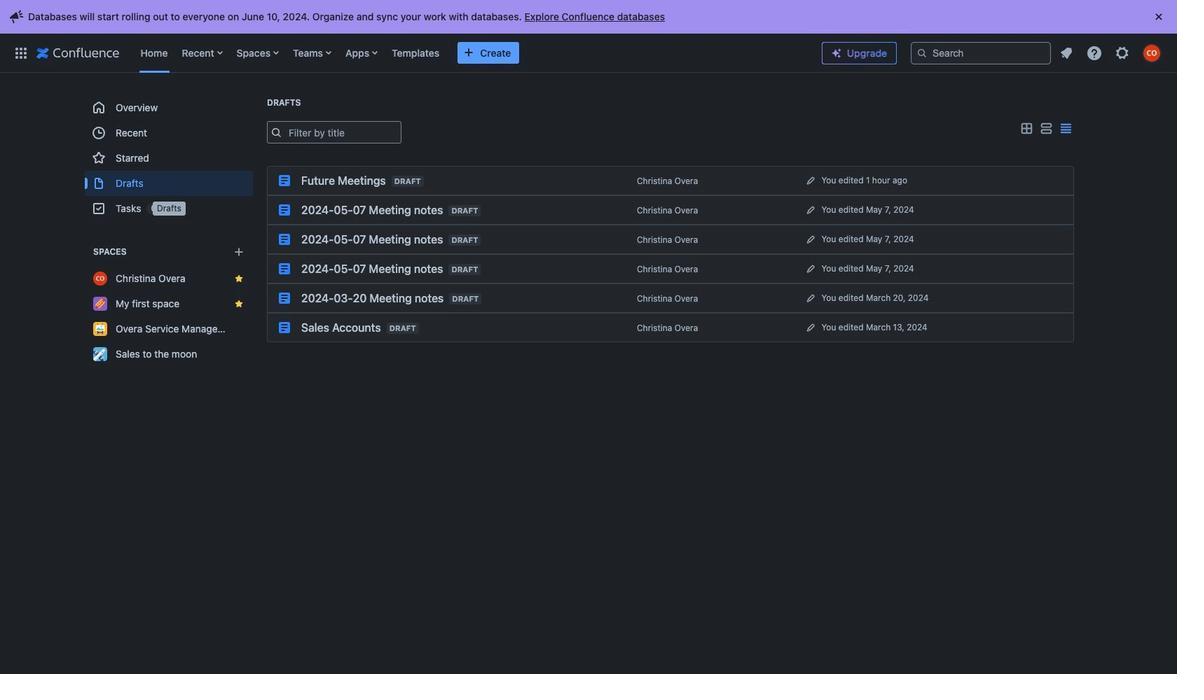 Task type: describe. For each thing, give the bounding box(es) containing it.
2 page image from the top
[[279, 264, 290, 275]]

2 page image from the top
[[279, 205, 290, 216]]

list for premium image
[[1054, 40, 1169, 66]]

4 page image from the top
[[279, 322, 290, 334]]

star this space image
[[233, 299, 245, 310]]

help icon image
[[1086, 45, 1103, 61]]

create a space image
[[231, 244, 247, 261]]

close image
[[1151, 8, 1168, 25]]

notification icon image
[[1058, 45, 1075, 61]]

Filter by title field
[[285, 123, 401, 142]]

1 page image from the top
[[279, 234, 290, 245]]

star this space image
[[233, 273, 245, 285]]



Task type: locate. For each thing, give the bounding box(es) containing it.
list
[[134, 33, 811, 73], [1054, 40, 1169, 66]]

1 horizontal spatial list
[[1054, 40, 1169, 66]]

alert
[[8, 6, 1170, 28]]

list for appswitcher icon on the left top of page
[[134, 33, 811, 73]]

None search field
[[911, 42, 1051, 64]]

search image
[[917, 47, 928, 59]]

global element
[[8, 33, 811, 73]]

3 page image from the top
[[279, 293, 290, 304]]

1 vertical spatial page image
[[279, 264, 290, 275]]

cards image
[[1018, 120, 1035, 137]]

page image right star this space image
[[279, 264, 290, 275]]

page image right the create a space icon
[[279, 234, 290, 245]]

list image
[[1038, 120, 1055, 137]]

page image
[[279, 175, 290, 186], [279, 205, 290, 216], [279, 293, 290, 304], [279, 322, 290, 334]]

premium image
[[831, 48, 842, 59]]

appswitcher icon image
[[13, 45, 29, 61]]

compact list image
[[1058, 120, 1074, 137]]

0 vertical spatial page image
[[279, 234, 290, 245]]

banner
[[0, 30, 1177, 76]]

page image
[[279, 234, 290, 245], [279, 264, 290, 275]]

Search field
[[911, 42, 1051, 64]]

settings icon image
[[1114, 45, 1131, 61]]

1 page image from the top
[[279, 175, 290, 186]]

0 horizontal spatial list
[[134, 33, 811, 73]]

confluence image
[[36, 45, 119, 61], [36, 45, 119, 61]]



Task type: vqa. For each thing, say whether or not it's contained in the screenshot.
list corresponding to PREMIUM image
yes



